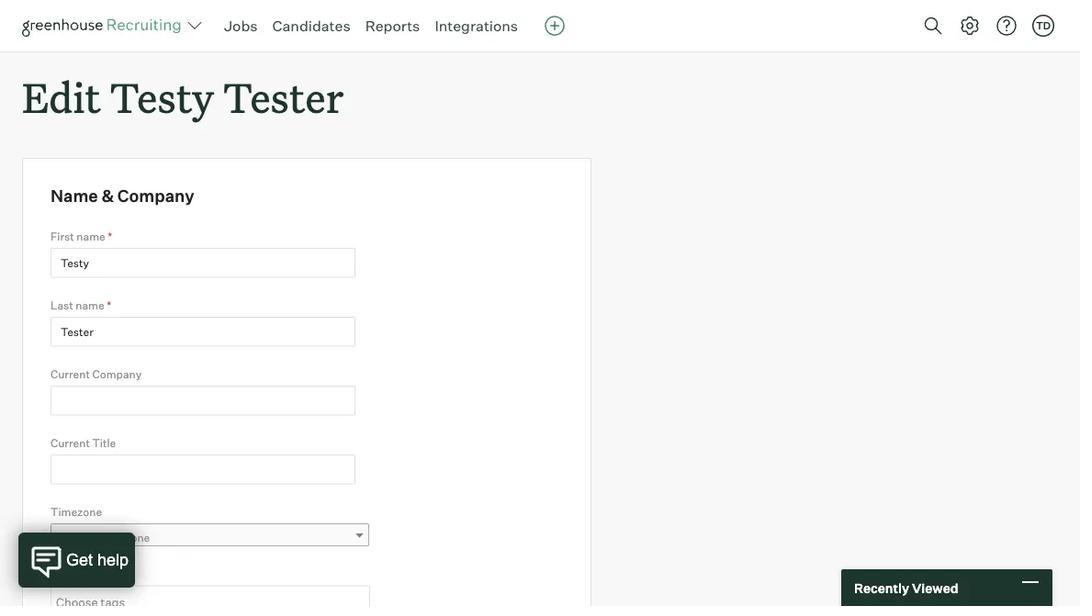 Task type: describe. For each thing, give the bounding box(es) containing it.
reports link
[[365, 17, 420, 35]]

tags
[[106, 567, 131, 581]]

last
[[51, 298, 73, 312]]

greenhouse recruiting image
[[22, 15, 188, 37]]

timezone
[[102, 531, 150, 544]]

recently
[[855, 580, 910, 596]]

name
[[51, 185, 98, 206]]

1 vertical spatial company
[[92, 367, 142, 381]]

* for first name *
[[108, 230, 112, 243]]

&
[[101, 185, 114, 206]]

current for current title
[[51, 436, 90, 450]]

configure image
[[960, 15, 982, 37]]

current company
[[51, 367, 142, 381]]

name & company
[[51, 185, 194, 206]]

testy
[[110, 70, 214, 124]]

candidate tags
[[51, 567, 131, 581]]

jobs link
[[224, 17, 258, 35]]

name for first
[[77, 230, 105, 243]]

select
[[59, 531, 91, 544]]

a
[[94, 531, 100, 544]]

select a timezone
[[59, 531, 150, 544]]

current title
[[51, 436, 116, 450]]



Task type: locate. For each thing, give the bounding box(es) containing it.
0 vertical spatial *
[[108, 230, 112, 243]]

td button
[[1029, 11, 1059, 40]]

current for current company
[[51, 367, 90, 381]]

* for last name *
[[107, 298, 111, 312]]

name for last
[[76, 298, 104, 312]]

None text field
[[51, 317, 356, 347], [51, 588, 365, 607], [51, 317, 356, 347], [51, 588, 365, 607]]

jobs
[[224, 17, 258, 35]]

company right "&" on the left of page
[[118, 185, 194, 206]]

2 current from the top
[[51, 436, 90, 450]]

viewed
[[913, 580, 959, 596]]

last name *
[[51, 298, 111, 312]]

reports
[[365, 17, 420, 35]]

integrations link
[[435, 17, 519, 35]]

1 vertical spatial current
[[51, 436, 90, 450]]

integrations
[[435, 17, 519, 35]]

1 current from the top
[[51, 367, 90, 381]]

tester
[[223, 70, 344, 124]]

name
[[77, 230, 105, 243], [76, 298, 104, 312]]

first name *
[[51, 230, 112, 243]]

0 vertical spatial name
[[77, 230, 105, 243]]

current down last
[[51, 367, 90, 381]]

current left title on the bottom left of the page
[[51, 436, 90, 450]]

first
[[51, 230, 74, 243]]

1 vertical spatial name
[[76, 298, 104, 312]]

1 vertical spatial *
[[107, 298, 111, 312]]

recently viewed
[[855, 580, 959, 596]]

company
[[118, 185, 194, 206], [92, 367, 142, 381]]

0 vertical spatial company
[[118, 185, 194, 206]]

* down "&" on the left of page
[[108, 230, 112, 243]]

td
[[1037, 19, 1052, 32]]

select a timezone link
[[51, 524, 369, 550]]

name right last
[[76, 298, 104, 312]]

*
[[108, 230, 112, 243], [107, 298, 111, 312]]

edit
[[22, 70, 101, 124]]

timezone
[[51, 505, 102, 519]]

candidates link
[[273, 17, 351, 35]]

candidate
[[51, 567, 104, 581]]

current
[[51, 367, 90, 381], [51, 436, 90, 450]]

candidates
[[273, 17, 351, 35]]

None text field
[[51, 248, 356, 278], [51, 386, 356, 416], [51, 455, 356, 485], [51, 248, 356, 278], [51, 386, 356, 416], [51, 455, 356, 485]]

search image
[[923, 15, 945, 37]]

* right last
[[107, 298, 111, 312]]

company up title on the bottom left of the page
[[92, 367, 142, 381]]

name right first
[[77, 230, 105, 243]]

title
[[92, 436, 116, 450]]

0 vertical spatial current
[[51, 367, 90, 381]]

td button
[[1033, 15, 1055, 37]]

edit testy tester
[[22, 70, 344, 124]]



Task type: vqa. For each thing, say whether or not it's contained in the screenshot.
3 at top
no



